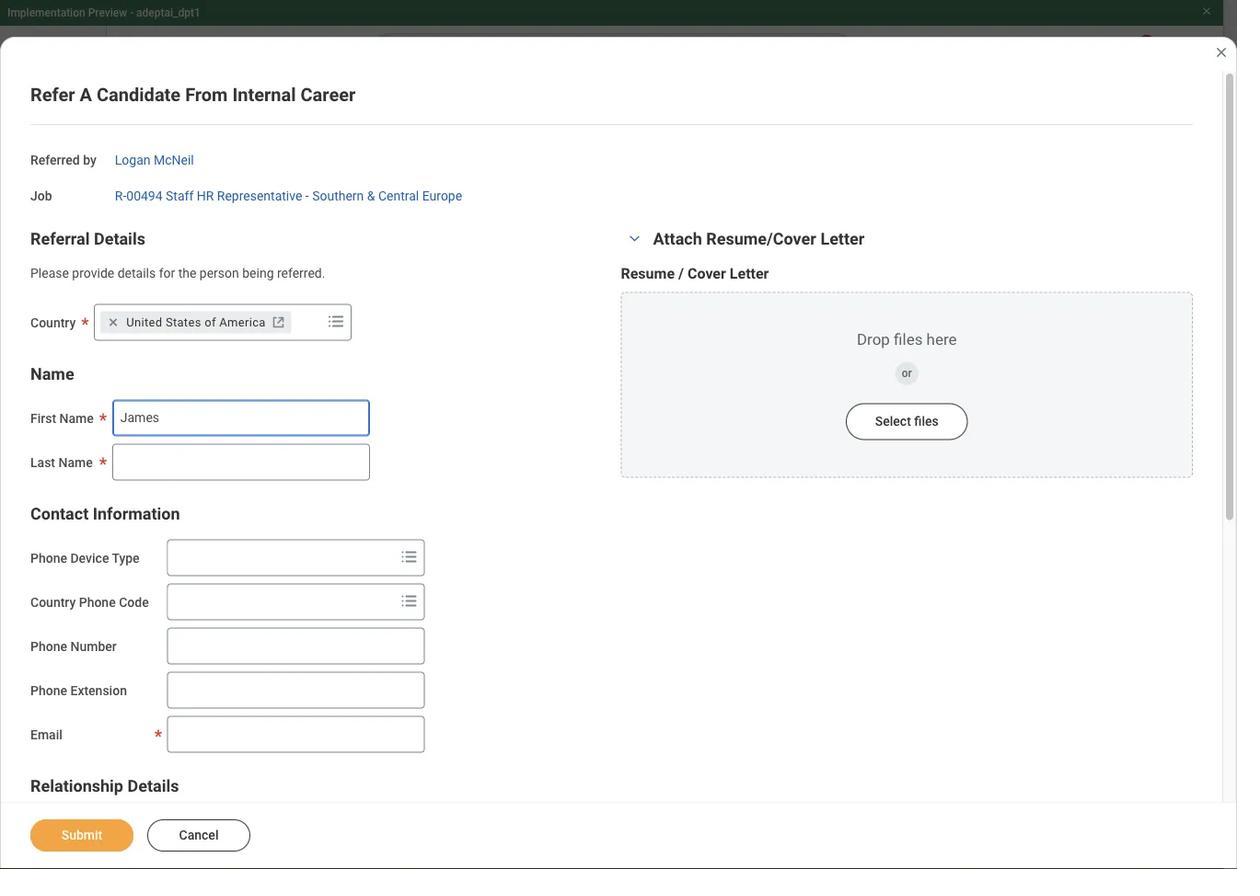 Task type: vqa. For each thing, say whether or not it's contained in the screenshot.
configure image
no



Task type: locate. For each thing, give the bounding box(es) containing it.
name group
[[30, 363, 603, 481]]

logan mcneil link
[[115, 149, 194, 168]]

phone number
[[30, 639, 117, 654]]

0 vertical spatial should
[[333, 627, 371, 642]]

2 vertical spatial southern
[[283, 327, 358, 349]]

&
[[536, 106, 545, 124], [367, 189, 375, 204], [363, 327, 375, 349]]

job up job requisition id element
[[853, 401, 875, 416]]

an
[[184, 627, 198, 642]]

r- inside refer a candidate from internal career dialog
[[115, 189, 126, 204]]

-
[[130, 6, 134, 19], [466, 106, 470, 124], [305, 189, 309, 204], [271, 327, 278, 349]]

0 vertical spatial of
[[205, 316, 216, 329]]

2 vertical spatial europe
[[444, 327, 501, 349]]

southern inside refer a candidate from internal career dialog
[[312, 189, 364, 204]]

1 vertical spatial staff hr representative - southern & central europe
[[67, 327, 501, 349]]

hr up person
[[197, 189, 214, 204]]

skills. down notch
[[67, 662, 100, 677]]

candidate
[[97, 84, 181, 105]]

email
[[30, 728, 62, 743]]

with up the interpersonal
[[459, 610, 483, 625]]

phone up the be
[[79, 595, 116, 610]]

our right in
[[279, 546, 298, 561]]

first name
[[30, 411, 94, 426]]

decision-
[[520, 644, 572, 660]]

for inside we value our talented employees, and whenever possible strive to help one of our associates grow professionally before recruiting new talent to our open positions. if you think the open position you see is right for you, we encourage you to apply!
[[573, 496, 589, 511]]

details inside group
[[94, 229, 145, 249]]

mcneil
[[154, 153, 194, 168]]

0 horizontal spatial letter
[[730, 265, 769, 283]]

2 vertical spatial name
[[58, 455, 93, 470]]

and right making,
[[620, 644, 642, 660]]

0 horizontal spatial open
[[224, 496, 252, 511]]

contact information group
[[30, 503, 603, 753]]

phone for phone extension
[[30, 683, 67, 699]]

refer
[[30, 84, 75, 105]]

1 vertical spatial skills.
[[67, 662, 100, 677]]

0 horizontal spatial have
[[250, 644, 277, 660]]

letter right resume/cover
[[821, 229, 865, 249]]

the
[[178, 266, 196, 281], [381, 496, 399, 511], [184, 546, 202, 561], [197, 593, 215, 608], [526, 593, 544, 608], [363, 610, 382, 625]]

representative up the representative,
[[238, 593, 320, 608]]

top-
[[731, 627, 753, 642]]

0 vertical spatial for
[[159, 266, 175, 281]]

0 vertical spatial country
[[30, 315, 76, 330]]

representative inside refer a candidate from internal career dialog
[[217, 189, 302, 204]]

2 vertical spatial staff
[[67, 327, 108, 349]]

europe inside staff hr representative - southern & central europe group
[[444, 327, 501, 349]]

submit
[[61, 829, 102, 844]]

name up first
[[30, 364, 74, 384]]

provide
[[72, 266, 114, 281]]

1 vertical spatial for
[[573, 496, 589, 511]]

if
[[315, 496, 323, 511]]

grow left your
[[127, 447, 156, 462]]

for left you,
[[573, 496, 589, 511]]

we value our talented employees, and whenever possible strive to help one of our associates grow professionally before recruiting new talent to our open positions. if you think the open position you see is right for you, we encourage you to apply!
[[67, 479, 754, 529]]

2 vertical spatial representative
[[142, 327, 266, 349]]

1 vertical spatial r-
[[853, 432, 865, 447]]

southern inside group
[[283, 327, 358, 349]]

Phone Extension text field
[[167, 672, 425, 709]]

r- inside job requisition id element
[[853, 432, 865, 447]]

to left help
[[430, 479, 441, 494]]

job down referred
[[30, 189, 52, 204]]

country inside contact information group
[[30, 595, 76, 610]]

country
[[30, 315, 76, 330], [30, 595, 76, 610]]

name right first
[[59, 411, 94, 426]]

1 vertical spatial &
[[367, 189, 375, 204]]

representative
[[365, 106, 462, 124], [217, 189, 302, 204], [142, 327, 266, 349]]

you down one
[[483, 496, 504, 511]]

0 horizontal spatial with
[[170, 610, 194, 625]]

of
[[205, 316, 216, 329], [497, 479, 508, 494], [182, 593, 194, 608]]

1 horizontal spatial with
[[459, 610, 483, 625]]

1 horizontal spatial r-
[[853, 432, 865, 447]]

skills. down writing
[[622, 627, 655, 642]]

prompts image
[[325, 311, 347, 333], [398, 590, 420, 612]]

you right if in the left bottom of the page
[[326, 496, 346, 511]]

1 horizontal spatial should
[[333, 627, 371, 642]]

be
[[85, 627, 99, 642]]

1 horizontal spatial for
[[573, 496, 589, 511]]

0 vertical spatial employees,
[[194, 479, 258, 494]]

letter down attach resume/cover letter
[[730, 265, 769, 283]]

offboarding
[[658, 593, 725, 608]]

verbal
[[387, 644, 422, 660]]

1 horizontal spatial open
[[402, 496, 431, 511]]

1 vertical spatial europe
[[422, 189, 462, 204]]

select files button
[[846, 404, 968, 441]]

0 horizontal spatial staff
[[67, 327, 108, 349]]

country up to in the left bottom of the page
[[30, 595, 76, 610]]

1 vertical spatial letter
[[730, 265, 769, 283]]

recruiting
[[67, 496, 121, 511]]

staff up name button
[[67, 327, 108, 349]]

open down strive
[[402, 496, 431, 511]]

00494 for r-00494 staff hr representative - southern & central europe
[[126, 189, 163, 204]]

the
[[67, 593, 89, 608]]

new
[[124, 496, 148, 511]]

- inside refer a candidate from internal career dialog
[[305, 189, 309, 204]]

0 horizontal spatial grow
[[127, 447, 156, 462]]

contact information
[[30, 504, 180, 524]]

1 horizontal spatial 00494
[[865, 432, 901, 447]]

country phone code
[[30, 595, 149, 610]]

employees, up the representative,
[[241, 610, 305, 625]]

referred
[[30, 153, 80, 168]]

Phone Number text field
[[167, 628, 425, 665]]

the up administrative
[[526, 593, 544, 608]]

0 vertical spatial representative
[[365, 106, 462, 124]]

hr down guiding
[[385, 610, 402, 625]]

0 horizontal spatial r-
[[115, 189, 126, 204]]

2 country from the top
[[30, 595, 76, 610]]

1 vertical spatial of
[[497, 479, 508, 494]]

with up 'as'
[[170, 610, 194, 625]]

1 vertical spatial representative
[[217, 189, 302, 204]]

referred by
[[30, 153, 96, 168]]

should down "current"
[[208, 644, 247, 660]]

chevron down image
[[624, 232, 646, 245]]

is
[[530, 496, 540, 511]]

00494 inside job requisition id element
[[865, 432, 901, 447]]

employees, inside we value our talented employees, and whenever possible strive to help one of our associates grow professionally before recruiting new talent to our open positions. if you think the open position you see is right for you, we encourage you to apply!
[[194, 479, 258, 494]]

and up decision-
[[537, 627, 559, 642]]

hr left states
[[112, 327, 137, 349]]

x small image
[[104, 313, 123, 332]]

should
[[333, 627, 371, 642], [208, 644, 247, 660]]

1 vertical spatial southern
[[312, 189, 364, 204]]

2 vertical spatial central
[[379, 327, 439, 349]]

right
[[543, 496, 569, 511]]

1 country from the top
[[30, 315, 76, 330]]

country for country phone code
[[30, 595, 76, 610]]

career
[[301, 84, 356, 105]]

of inside option
[[205, 316, 216, 329]]

0 horizontal spatial prompts image
[[325, 311, 347, 333]]

resume/cover
[[706, 229, 817, 249]]

1 horizontal spatial skills.
[[622, 627, 655, 642]]

include
[[323, 593, 364, 608]]

relationship details
[[30, 777, 179, 796]]

1 vertical spatial grow
[[599, 479, 627, 494]]

phone left "our" at the bottom left of the page
[[30, 551, 67, 566]]

staff hr representative - southern & central europe group
[[67, 324, 763, 678]]

hr down career
[[342, 106, 361, 124]]

job inside refer a candidate from internal career dialog
[[30, 189, 52, 204]]

of right states
[[205, 316, 216, 329]]

the inside referral details group
[[178, 266, 196, 281]]

/
[[679, 265, 684, 283]]

1 vertical spatial name
[[59, 411, 94, 426]]

to down before
[[725, 496, 736, 511]]

phone for phone number
[[30, 639, 67, 654]]

referral details button
[[30, 229, 145, 249]]

staff
[[306, 106, 338, 124], [166, 189, 194, 204], [67, 327, 108, 349]]

country for country
[[30, 315, 76, 330]]

our people make all the difference in our success
[[67, 546, 349, 561]]

the inside we value our talented employees, and whenever possible strive to help one of our associates grow professionally before recruiting new talent to our open positions. if you think the open position you see is right for you, we encourage you to apply!
[[381, 496, 399, 511]]

for right details
[[159, 266, 175, 281]]

to
[[67, 627, 82, 642]]

1 vertical spatial should
[[208, 644, 247, 660]]

1 horizontal spatial staff
[[166, 189, 194, 204]]

you down before
[[701, 496, 722, 511]]

00494 inside 'r-00494 staff hr representative - southern & central europe' link
[[126, 189, 163, 204]]

states
[[166, 316, 201, 329]]

submit button
[[30, 820, 133, 853]]

you down assisting
[[309, 627, 329, 642]]

logan
[[115, 153, 151, 168]]

1 vertical spatial country
[[30, 595, 76, 610]]

1 vertical spatial representative
[[123, 644, 205, 660]]

to
[[113, 447, 124, 462], [430, 479, 441, 494], [187, 496, 198, 511], [725, 496, 736, 511]]

the right think
[[381, 496, 399, 511]]

for inside referral details group
[[159, 266, 175, 281]]

being
[[242, 266, 274, 281]]

of for united states of america
[[205, 316, 216, 329]]

2 with from the left
[[459, 610, 483, 625]]

0 vertical spatial r-
[[115, 189, 126, 204]]

grow up you,
[[599, 479, 627, 494]]

the left person
[[178, 266, 196, 281]]

central
[[549, 106, 596, 124], [378, 189, 419, 204], [379, 327, 439, 349]]

1 horizontal spatial grow
[[599, 479, 627, 494]]

1 vertical spatial 00494
[[865, 432, 901, 447]]

00494 down logan mcneil
[[126, 189, 163, 204]]

southern
[[474, 106, 533, 124], [312, 189, 364, 204], [283, 327, 358, 349]]

1 vertical spatial staff
[[166, 189, 194, 204]]

details for referral details
[[94, 229, 145, 249]]

1 horizontal spatial have
[[374, 627, 401, 642]]

1 horizontal spatial prompts image
[[398, 590, 420, 612]]

phone device type
[[30, 551, 140, 566]]

central inside refer a candidate from internal career dialog
[[378, 189, 419, 204]]

employees, down career?
[[194, 479, 258, 494]]

staff hr representative - southern & central europe
[[306, 106, 645, 124], [67, 327, 501, 349]]

referral
[[30, 229, 90, 249]]

grow
[[127, 447, 156, 462], [599, 479, 627, 494]]

0 horizontal spatial representative
[[123, 644, 205, 660]]

of inside the responsibilities of the hr representative include guiding employees through the appropriate on and offboarding poli cies, following up with current employees, assisting the hr manager with administrative tasks, and writing reports. to be successful as an hr representative, you should have excellent interpersonal and teamwork skills. ultimately, a top- notch hr representative should have strong written and verbal communication, decision-making, and problem-solving skills.
[[182, 593, 194, 608]]

open down last name text field
[[224, 496, 252, 511]]

r-00494 staff hr representative - southern & central europe link
[[115, 185, 462, 204]]

close environment banner image
[[1201, 6, 1212, 17]]

0 vertical spatial letter
[[821, 229, 865, 249]]

0 horizontal spatial of
[[182, 593, 194, 608]]

details
[[118, 266, 156, 281]]

0 vertical spatial 00494
[[126, 189, 163, 204]]

profile logan mcneil element
[[1161, 35, 1212, 75]]

1 vertical spatial prompts image
[[398, 590, 420, 612]]

details inside group
[[889, 349, 946, 371]]

close refer a candidate from internal career image
[[1214, 45, 1229, 60]]

representative down 'as'
[[123, 644, 205, 660]]

have down the representative,
[[250, 644, 277, 660]]

requisition
[[878, 401, 943, 416]]

with
[[170, 610, 194, 625], [459, 610, 483, 625]]

2 vertical spatial of
[[182, 593, 194, 608]]

1 horizontal spatial of
[[205, 316, 216, 329]]

have up verbal
[[374, 627, 401, 642]]

phone up email at the left bottom of page
[[30, 683, 67, 699]]

r- up the location
[[853, 432, 865, 447]]

2 horizontal spatial staff
[[306, 106, 338, 124]]

0 horizontal spatial 00494
[[126, 189, 163, 204]]

export to excel image
[[1135, 103, 1157, 125]]

phone left to in the left bottom of the page
[[30, 639, 67, 654]]

for
[[159, 266, 175, 281], [573, 496, 589, 511]]

associates
[[534, 479, 596, 494]]

phone for phone device type
[[30, 551, 67, 566]]

skills.
[[622, 627, 655, 642], [67, 662, 100, 677]]

job for job details
[[853, 349, 884, 371]]

and up positions. in the bottom of the page
[[261, 479, 283, 494]]

0 vertical spatial prompts image
[[325, 311, 347, 333]]

referral details
[[30, 229, 145, 249]]

00494 for r-00494
[[865, 432, 901, 447]]

r- down logan on the top of the page
[[115, 189, 126, 204]]

staff down career
[[306, 106, 338, 124]]

0 horizontal spatial for
[[159, 266, 175, 281]]

europe inside 'r-00494 staff hr representative - southern & central europe' link
[[422, 189, 462, 204]]

you
[[326, 496, 346, 511], [483, 496, 504, 511], [701, 496, 722, 511], [309, 627, 329, 642]]

prompts image inside contact information group
[[398, 590, 420, 612]]

implementation preview -   adeptai_dpt1 banner
[[0, 0, 1224, 85]]

view job posting details
[[37, 101, 284, 127]]

0 vertical spatial &
[[536, 106, 545, 124]]

of up an
[[182, 593, 194, 608]]

and inside we value our talented employees, and whenever possible strive to help one of our associates grow professionally before recruiting new talent to our open positions. if you think the open position you see is right for you, we encourage you to apply!
[[261, 479, 283, 494]]

posting
[[134, 101, 210, 127]]

success
[[301, 546, 349, 561]]

country down please
[[30, 315, 76, 330]]

1 vertical spatial central
[[378, 189, 419, 204]]

open
[[224, 496, 252, 511], [402, 496, 431, 511]]

representative inside group
[[142, 327, 266, 349]]

r-
[[115, 189, 126, 204], [853, 432, 865, 447]]

time
[[877, 798, 902, 813]]

2 vertical spatial &
[[363, 327, 375, 349]]

staff down mcneil
[[166, 189, 194, 204]]

hr up "current"
[[218, 593, 235, 608]]

resume / cover letter
[[621, 265, 769, 283]]

00494 down select
[[865, 432, 901, 447]]

2 horizontal spatial of
[[497, 479, 508, 494]]

apply!
[[67, 514, 101, 529]]

1 horizontal spatial representative
[[238, 593, 320, 608]]

problem-
[[645, 644, 696, 660]]

1 vertical spatial employees,
[[241, 610, 305, 625]]

appropriate
[[547, 593, 613, 608]]

name up we
[[58, 455, 93, 470]]

0 horizontal spatial should
[[208, 644, 247, 660]]

0 vertical spatial have
[[374, 627, 401, 642]]

positions.
[[255, 496, 312, 511]]

resume
[[621, 265, 675, 283]]

should up written
[[333, 627, 371, 642]]

poli
[[728, 593, 753, 608]]

letter
[[821, 229, 865, 249], [730, 265, 769, 283]]

of right one
[[497, 479, 508, 494]]

attach
[[653, 229, 702, 249]]

employees,
[[194, 479, 258, 494], [241, 610, 305, 625]]

we
[[67, 479, 85, 494]]

job left or
[[853, 349, 884, 371]]



Task type: describe. For each thing, give the bounding box(es) containing it.
contact information button
[[30, 504, 180, 524]]

guiding
[[368, 593, 410, 608]]

name for first
[[59, 411, 94, 426]]

one
[[472, 479, 493, 494]]

job requisition id element
[[853, 421, 901, 448]]

refer a candidate from internal career
[[30, 84, 356, 105]]

prompts image
[[398, 546, 420, 568]]

select files
[[875, 414, 939, 429]]

name button
[[30, 364, 74, 384]]

you inside the responsibilities of the hr representative include guiding employees through the appropriate on and offboarding poli cies, following up with current employees, assisting the hr manager with administrative tasks, and writing reports. to be successful as an hr representative, you should have excellent interpersonal and teamwork skills. ultimately, a top- notch hr representative should have strong written and verbal communication, decision-making, and problem-solving skills.
[[309, 627, 329, 642]]

ultimately,
[[658, 627, 718, 642]]

staff hr representative - southern & central europe inside staff hr representative - southern & central europe group
[[67, 327, 501, 349]]

all
[[167, 546, 181, 561]]

the right "all"
[[184, 546, 202, 561]]

a
[[80, 84, 92, 105]]

employees, inside the responsibilities of the hr representative include guiding employees through the appropriate on and offboarding poli cies, following up with current employees, assisting the hr manager with administrative tasks, and writing reports. to be successful as an hr representative, you should have excellent interpersonal and teamwork skills. ultimately, a top- notch hr representative should have strong written and verbal communication, decision-making, and problem-solving skills.
[[241, 610, 305, 625]]

please provide details for the person being referred.
[[30, 266, 325, 281]]

you,
[[592, 496, 615, 511]]

0 vertical spatial name
[[30, 364, 74, 384]]

difference
[[205, 546, 263, 561]]

central inside group
[[379, 327, 439, 349]]

referred.
[[277, 266, 325, 281]]

solving
[[696, 644, 736, 660]]

teamwork
[[562, 627, 619, 642]]

0 vertical spatial representative
[[238, 593, 320, 608]]

grow inside we value our talented employees, and whenever possible strive to help one of our associates grow professionally before recruiting new talent to our open positions. if you think the open position you see is right for you, we encourage you to apply!
[[599, 479, 627, 494]]

First Name text field
[[112, 400, 370, 437]]

letter inside resume / cover letter region
[[730, 265, 769, 283]]

- inside banner
[[130, 6, 134, 19]]

and down on
[[608, 610, 629, 625]]

information
[[93, 504, 180, 524]]

whenever
[[286, 479, 341, 494]]

value
[[88, 479, 119, 494]]

0 vertical spatial staff hr representative - southern & central europe
[[306, 106, 645, 124]]

r-00494 staff hr representative - southern & central europe
[[115, 189, 462, 204]]

staff inside refer a candidate from internal career dialog
[[166, 189, 194, 204]]

0 vertical spatial staff
[[306, 106, 338, 124]]

america
[[219, 316, 266, 329]]

r- for r-00494
[[853, 432, 865, 447]]

ext link image
[[270, 313, 288, 332]]

united states of america element
[[126, 314, 266, 331]]

writing
[[632, 610, 671, 625]]

contact
[[30, 504, 89, 524]]

1 open from the left
[[224, 496, 252, 511]]

implementation
[[7, 6, 85, 19]]

representative,
[[222, 627, 306, 642]]

resume / cover letter region
[[621, 265, 1193, 478]]

hr down successful
[[103, 644, 120, 660]]

attach resume/cover letter
[[653, 229, 865, 249]]

possible
[[344, 479, 392, 494]]

the down guiding
[[363, 610, 382, 625]]

united states of america, press delete to clear value, ctrl + enter opens in new window. option
[[101, 311, 292, 334]]

employees
[[413, 593, 475, 608]]

full time element
[[853, 794, 902, 813]]

career?
[[188, 447, 231, 462]]

through
[[478, 593, 523, 608]]

id
[[946, 401, 958, 416]]

prompts image for country phone code
[[398, 590, 420, 612]]

details for job details
[[889, 349, 946, 371]]

hr down "current"
[[201, 627, 219, 642]]

we
[[618, 496, 635, 511]]

job details button
[[853, 349, 946, 371]]

our up see
[[512, 479, 530, 494]]

referral details group
[[30, 228, 603, 282]]

view printable version (pdf) image
[[1179, 103, 1201, 125]]

interpersonal
[[459, 627, 534, 642]]

our
[[67, 546, 88, 561]]

and up writing
[[634, 593, 655, 608]]

relationship
[[30, 777, 123, 796]]

first
[[30, 411, 56, 426]]

manager
[[405, 610, 456, 625]]

& inside refer a candidate from internal career dialog
[[367, 189, 375, 204]]

and left verbal
[[363, 644, 384, 660]]

staff inside group
[[67, 327, 108, 349]]

details for relationship details
[[127, 777, 179, 796]]

0 vertical spatial skills.
[[622, 627, 655, 642]]

0 vertical spatial southern
[[474, 106, 533, 124]]

of inside we value our talented employees, and whenever possible strive to help one of our associates grow professionally before recruiting new talent to our open positions. if you think the open position you see is right for you, we encourage you to apply!
[[497, 479, 508, 494]]

a
[[721, 627, 728, 642]]

internal
[[232, 84, 296, 105]]

extension
[[70, 683, 127, 699]]

make
[[133, 546, 164, 561]]

assisting
[[308, 610, 360, 625]]

Last Name text field
[[112, 444, 370, 481]]

phone extension
[[30, 683, 127, 699]]

job details group
[[853, 346, 1156, 870]]

your
[[159, 447, 185, 462]]

united states of america
[[126, 316, 266, 329]]

administrative
[[486, 610, 568, 625]]

name for last
[[58, 455, 93, 470]]

staff hr representative - southern & central europe button
[[67, 327, 501, 349]]

notch
[[67, 644, 100, 660]]

logan mcneil
[[115, 153, 194, 168]]

Email text field
[[167, 717, 425, 753]]

hr inside refer a candidate from internal career dialog
[[197, 189, 214, 204]]

attach resume/cover letter button
[[653, 229, 865, 249]]

full time
[[853, 798, 902, 813]]

talented
[[144, 479, 190, 494]]

job requisition id
[[853, 401, 958, 416]]

tasks,
[[571, 610, 604, 625]]

to right excited
[[113, 447, 124, 462]]

the up "current"
[[197, 593, 215, 608]]

preview
[[88, 6, 127, 19]]

adeptai_dpt1
[[136, 6, 201, 19]]

& inside group
[[363, 327, 375, 349]]

by
[[83, 153, 96, 168]]

the responsibilities of the hr representative include guiding employees through the appropriate on and offboarding poli cies, following up with current employees, assisting the hr manager with administrative tasks, and writing reports. to be successful as an hr representative, you should have excellent interpersonal and teamwork skills. ultimately, a top- notch hr representative should have strong written and verbal communication, decision-making, and problem-solving skills.
[[67, 593, 753, 677]]

0 horizontal spatial skills.
[[67, 662, 100, 677]]

type
[[112, 551, 140, 566]]

on
[[616, 593, 631, 608]]

prompts image for country
[[325, 311, 347, 333]]

professionally
[[631, 479, 711, 494]]

Country Phone Code field
[[168, 586, 395, 619]]

making,
[[572, 644, 617, 660]]

help
[[445, 479, 469, 494]]

view job posting details main content
[[0, 85, 1224, 870]]

successful
[[102, 627, 164, 642]]

job for job requisition id
[[853, 401, 875, 416]]

job right view
[[91, 101, 128, 127]]

cancel
[[179, 829, 219, 844]]

of for the responsibilities of the hr representative include guiding employees through the appropriate on and offboarding poli cies, following up with current employees, assisting the hr manager with administrative tasks, and writing reports. to be successful as an hr representative, you should have excellent interpersonal and teamwork skills. ultimately, a top- notch hr representative should have strong written and verbal communication, decision-making, and problem-solving skills.
[[182, 593, 194, 608]]

talent
[[151, 496, 184, 511]]

cancel button
[[147, 820, 250, 853]]

2 open from the left
[[402, 496, 431, 511]]

attach resume/cover letter group
[[621, 228, 1193, 478]]

1 vertical spatial have
[[250, 644, 277, 660]]

position
[[434, 496, 480, 511]]

0 vertical spatial europe
[[599, 106, 645, 124]]

1 horizontal spatial letter
[[821, 229, 865, 249]]

our right talent
[[202, 496, 220, 511]]

refer a candidate from internal career dialog
[[0, 37, 1237, 870]]

relationship details button
[[30, 777, 179, 796]]

job for job
[[30, 189, 52, 204]]

0 vertical spatial central
[[549, 106, 596, 124]]

our up new
[[122, 479, 141, 494]]

to right talent
[[187, 496, 198, 511]]

think
[[350, 496, 378, 511]]

as
[[167, 627, 181, 642]]

- inside group
[[271, 327, 278, 349]]

following
[[96, 610, 149, 625]]

1 with from the left
[[170, 610, 194, 625]]

current
[[197, 610, 238, 625]]

r- for r-00494 staff hr representative - southern & central europe
[[115, 189, 126, 204]]

view
[[37, 101, 85, 127]]

0 vertical spatial grow
[[127, 447, 156, 462]]



